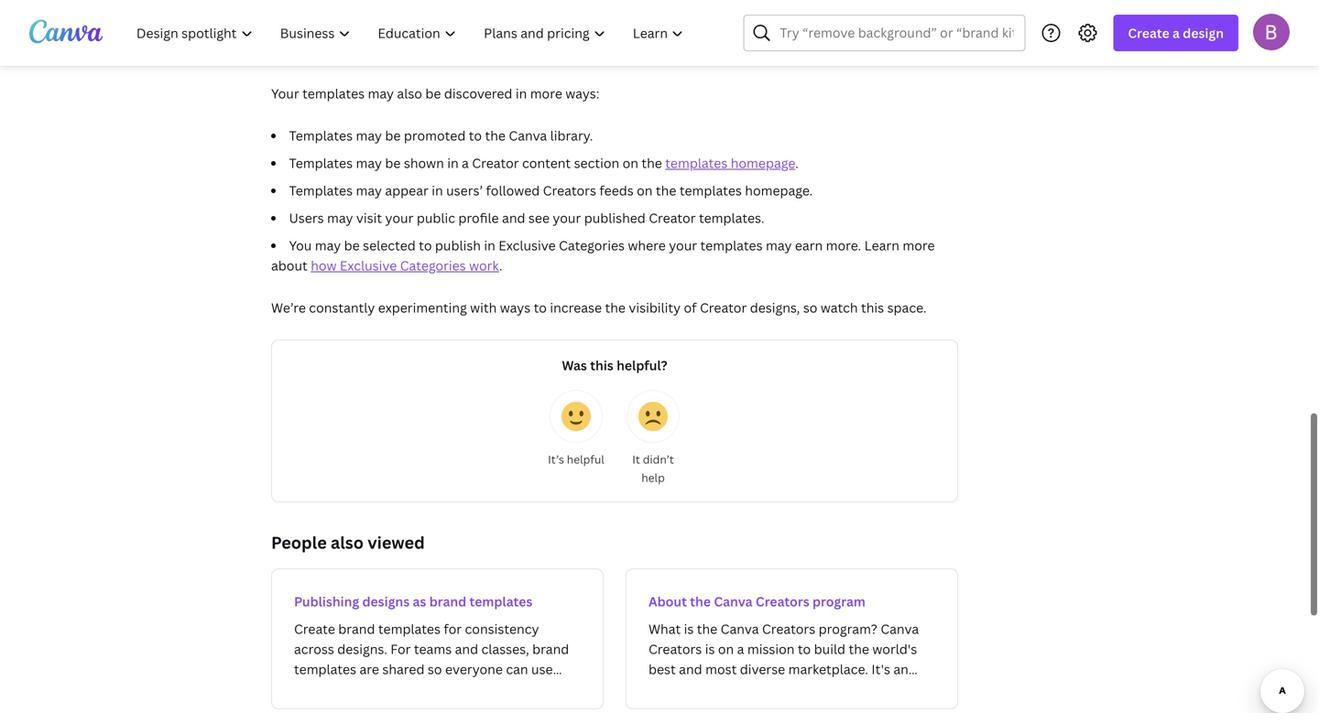 Task type: vqa. For each thing, say whether or not it's contained in the screenshot.
Templates related to Templates may appear in users' followed Creators feeds on the templates homepage.
yes



Task type: describe. For each thing, give the bounding box(es) containing it.
we're constantly experimenting with ways to increase the visibility of creator designs, so watch this space.
[[271, 299, 927, 316]]

about the canva creators program
[[649, 593, 866, 611]]

ways
[[500, 299, 531, 316]]

so
[[803, 299, 818, 316]]

may for in
[[356, 182, 382, 199]]

how exclusive categories work .
[[311, 257, 502, 274]]

it's
[[548, 452, 564, 467]]

templates up the templates.
[[665, 154, 728, 172]]

creators inside 'link'
[[756, 593, 810, 611]]

more inside you may be selected to publish in exclusive categories where your templates may earn more. learn more about
[[903, 237, 935, 254]]

constantly
[[309, 299, 375, 316]]

may for promoted
[[356, 127, 382, 144]]

profile
[[458, 209, 499, 227]]

and
[[502, 209, 525, 227]]

homepage.
[[745, 182, 813, 199]]

in right shown
[[447, 154, 459, 172]]

the inside 'link'
[[690, 593, 711, 611]]

about
[[271, 257, 308, 274]]

0 horizontal spatial your
[[385, 209, 413, 227]]

may for shown
[[356, 154, 382, 172]]

templates may appear in users' followed creators feeds on the templates homepage.
[[289, 182, 813, 199]]

0 horizontal spatial canva
[[509, 127, 547, 144]]

the right 'increase'
[[605, 299, 626, 316]]

🙂 image
[[562, 402, 591, 431]]

0 horizontal spatial creator
[[472, 154, 519, 172]]

to for the
[[469, 127, 482, 144]]

create
[[1128, 24, 1170, 42]]

was this helpful?
[[562, 357, 667, 374]]

visit
[[356, 209, 382, 227]]

1 vertical spatial a
[[462, 154, 469, 172]]

experimenting
[[378, 299, 467, 316]]

2 horizontal spatial to
[[534, 299, 547, 316]]

you may be selected to publish in exclusive categories where your templates may earn more. learn more about
[[271, 237, 935, 274]]

viewed
[[368, 532, 425, 554]]

the down discovered
[[485, 127, 506, 144]]

the right feeds
[[656, 182, 676, 199]]

users may visit your public profile and see your published creator templates.
[[289, 209, 764, 227]]

templates down templates homepage link
[[680, 182, 742, 199]]

1 vertical spatial categories
[[400, 257, 466, 274]]

it's helpful
[[548, 452, 604, 467]]

creator for the
[[700, 299, 747, 316]]

appear
[[385, 182, 429, 199]]

help
[[641, 470, 665, 486]]

1 vertical spatial on
[[637, 182, 653, 199]]

templates homepage link
[[665, 154, 795, 172]]

templates right the your
[[302, 85, 365, 102]]

work
[[469, 257, 499, 274]]

be for shown
[[385, 154, 401, 172]]

it
[[632, 452, 640, 467]]

selected
[[363, 237, 416, 254]]

0 horizontal spatial exclusive
[[340, 257, 397, 274]]

design
[[1183, 24, 1224, 42]]

content
[[522, 154, 571, 172]]

1 vertical spatial .
[[499, 257, 502, 274]]

templates for templates may be promoted to the canva library.
[[289, 127, 353, 144]]

public
[[417, 209, 455, 227]]

visibility
[[629, 299, 681, 316]]

promoted
[[404, 127, 466, 144]]

about
[[649, 593, 687, 611]]

top level navigation element
[[125, 15, 699, 51]]

canva inside 'link'
[[714, 593, 753, 611]]

space.
[[887, 299, 927, 316]]



Task type: locate. For each thing, give the bounding box(es) containing it.
canva up templates may be shown in a creator content section on the templates homepage .
[[509, 127, 547, 144]]

0 horizontal spatial also
[[331, 532, 364, 554]]

may for your
[[327, 209, 353, 227]]

be
[[425, 85, 441, 102], [385, 127, 401, 144], [385, 154, 401, 172], [344, 237, 360, 254]]

designs,
[[750, 299, 800, 316]]

exclusive down users may visit your public profile and see your published creator templates.
[[499, 237, 556, 254]]

templates
[[289, 127, 353, 144], [289, 154, 353, 172], [289, 182, 353, 199]]

1 templates from the top
[[289, 127, 353, 144]]

helpful
[[567, 452, 604, 467]]

may
[[368, 85, 394, 102], [356, 127, 382, 144], [356, 154, 382, 172], [356, 182, 382, 199], [327, 209, 353, 227], [315, 237, 341, 254], [766, 237, 792, 254]]

0 horizontal spatial creators
[[543, 182, 596, 199]]

the right about
[[690, 593, 711, 611]]

brand
[[429, 593, 466, 611]]

0 vertical spatial creators
[[543, 182, 596, 199]]

feeds
[[599, 182, 634, 199]]

how exclusive categories work link
[[311, 257, 499, 274]]

to up how exclusive categories work .
[[419, 237, 432, 254]]

categories
[[559, 237, 625, 254], [400, 257, 466, 274]]

the right section
[[642, 154, 662, 172]]

exclusive down selected
[[340, 257, 397, 274]]

your right see
[[553, 209, 581, 227]]

create a design button
[[1113, 15, 1238, 51]]

templates.
[[699, 209, 764, 227]]

0 vertical spatial on
[[623, 154, 638, 172]]

0 vertical spatial to
[[469, 127, 482, 144]]

this right watch on the top right
[[861, 299, 884, 316]]

0 vertical spatial more
[[530, 85, 562, 102]]

1 horizontal spatial this
[[861, 299, 884, 316]]

0 horizontal spatial categories
[[400, 257, 466, 274]]

create a design
[[1128, 24, 1224, 42]]

to right promoted
[[469, 127, 482, 144]]

program
[[813, 593, 866, 611]]

more left ways:
[[530, 85, 562, 102]]

this
[[861, 299, 884, 316], [590, 357, 614, 374]]

on up feeds
[[623, 154, 638, 172]]

shown
[[404, 154, 444, 172]]

1 vertical spatial this
[[590, 357, 614, 374]]

your right where
[[669, 237, 697, 254]]

may for selected
[[315, 237, 341, 254]]

0 vertical spatial creator
[[472, 154, 519, 172]]

in
[[516, 85, 527, 102], [447, 154, 459, 172], [432, 182, 443, 199], [484, 237, 495, 254]]

1 horizontal spatial creator
[[649, 209, 696, 227]]

1 horizontal spatial your
[[553, 209, 581, 227]]

homepage
[[731, 154, 795, 172]]

section
[[574, 154, 619, 172]]

.
[[795, 154, 799, 172], [499, 257, 502, 274]]

creators down content
[[543, 182, 596, 199]]

watch
[[821, 299, 858, 316]]

3 templates from the top
[[289, 182, 353, 199]]

publish
[[435, 237, 481, 254]]

publishing
[[294, 593, 359, 611]]

be left promoted
[[385, 127, 401, 144]]

1 vertical spatial templates
[[289, 154, 353, 172]]

creator up followed
[[472, 154, 519, 172]]

library.
[[550, 127, 593, 144]]

canva
[[509, 127, 547, 144], [714, 593, 753, 611]]

0 vertical spatial exclusive
[[499, 237, 556, 254]]

earn
[[795, 237, 823, 254]]

1 horizontal spatial categories
[[559, 237, 625, 254]]

1 horizontal spatial creators
[[756, 593, 810, 611]]

people also viewed
[[271, 532, 425, 554]]

be up "appear"
[[385, 154, 401, 172]]

to inside you may be selected to publish in exclusive categories where your templates may earn more. learn more about
[[419, 237, 432, 254]]

discovered
[[444, 85, 512, 102]]

2 vertical spatial to
[[534, 299, 547, 316]]

on
[[623, 154, 638, 172], [637, 182, 653, 199]]

1 vertical spatial also
[[331, 532, 364, 554]]

1 horizontal spatial canva
[[714, 593, 753, 611]]

0 vertical spatial a
[[1173, 24, 1180, 42]]

creator right of
[[700, 299, 747, 316]]

be inside you may be selected to publish in exclusive categories where your templates may earn more. learn more about
[[344, 237, 360, 254]]

be down visit
[[344, 237, 360, 254]]

0 horizontal spatial this
[[590, 357, 614, 374]]

more
[[530, 85, 562, 102], [903, 237, 935, 254]]

bob builder image
[[1253, 14, 1290, 50]]

1 horizontal spatial exclusive
[[499, 237, 556, 254]]

didn't
[[643, 452, 674, 467]]

😔 image
[[638, 402, 668, 431]]

also up promoted
[[397, 85, 422, 102]]

creators left program
[[756, 593, 810, 611]]

templates
[[302, 85, 365, 102], [665, 154, 728, 172], [680, 182, 742, 199], [700, 237, 763, 254], [469, 593, 533, 611]]

as
[[413, 593, 426, 611]]

1 vertical spatial canva
[[714, 593, 753, 611]]

to for publish
[[419, 237, 432, 254]]

0 horizontal spatial .
[[499, 257, 502, 274]]

0 vertical spatial .
[[795, 154, 799, 172]]

2 vertical spatial creator
[[700, 299, 747, 316]]

your
[[385, 209, 413, 227], [553, 209, 581, 227], [669, 237, 697, 254]]

in left the users'
[[432, 182, 443, 199]]

ways:
[[565, 85, 599, 102]]

where
[[628, 237, 666, 254]]

was
[[562, 357, 587, 374]]

it didn't help
[[632, 452, 674, 486]]

exclusive inside you may be selected to publish in exclusive categories where your templates may earn more. learn more about
[[499, 237, 556, 254]]

categories down published
[[559, 237, 625, 254]]

see
[[528, 209, 550, 227]]

0 horizontal spatial a
[[462, 154, 469, 172]]

0 vertical spatial this
[[861, 299, 884, 316]]

. up homepage.
[[795, 154, 799, 172]]

1 vertical spatial creators
[[756, 593, 810, 611]]

1 horizontal spatial to
[[469, 127, 482, 144]]

be for selected
[[344, 237, 360, 254]]

a
[[1173, 24, 1180, 42], [462, 154, 469, 172]]

creators
[[543, 182, 596, 199], [756, 593, 810, 611]]

followed
[[486, 182, 540, 199]]

your templates may also be discovered in more ways:
[[271, 85, 599, 102]]

the
[[485, 127, 506, 144], [642, 154, 662, 172], [656, 182, 676, 199], [605, 299, 626, 316], [690, 593, 711, 611]]

this right was
[[590, 357, 614, 374]]

1 horizontal spatial more
[[903, 237, 935, 254]]

0 vertical spatial canva
[[509, 127, 547, 144]]

publishing designs as brand templates
[[294, 593, 533, 611]]

also right people
[[331, 532, 364, 554]]

your inside you may be selected to publish in exclusive categories where your templates may earn more. learn more about
[[669, 237, 697, 254]]

categories down publish
[[400, 257, 466, 274]]

be up promoted
[[425, 85, 441, 102]]

more right learn
[[903, 237, 935, 254]]

about the canva creators program link
[[626, 569, 958, 710]]

templates may be promoted to the canva library.
[[289, 127, 593, 144]]

you
[[289, 237, 312, 254]]

0 horizontal spatial more
[[530, 85, 562, 102]]

. up ways
[[499, 257, 502, 274]]

2 horizontal spatial creator
[[700, 299, 747, 316]]

templates for templates may appear in users' followed creators feeds on the templates homepage.
[[289, 182, 353, 199]]

your down "appear"
[[385, 209, 413, 227]]

1 horizontal spatial .
[[795, 154, 799, 172]]

how
[[311, 257, 337, 274]]

0 vertical spatial also
[[397, 85, 422, 102]]

templates may be shown in a creator content section on the templates homepage .
[[289, 154, 799, 172]]

with
[[470, 299, 497, 316]]

1 horizontal spatial also
[[397, 85, 422, 102]]

0 vertical spatial templates
[[289, 127, 353, 144]]

more.
[[826, 237, 861, 254]]

1 horizontal spatial a
[[1173, 24, 1180, 42]]

publishing designs as brand templates link
[[271, 569, 604, 710]]

2 templates from the top
[[289, 154, 353, 172]]

to right ways
[[534, 299, 547, 316]]

to
[[469, 127, 482, 144], [419, 237, 432, 254], [534, 299, 547, 316]]

exclusive
[[499, 237, 556, 254], [340, 257, 397, 274]]

a inside the create a design dropdown button
[[1173, 24, 1180, 42]]

a left design
[[1173, 24, 1180, 42]]

designs
[[362, 593, 410, 611]]

templates inside you may be selected to publish in exclusive categories where your templates may earn more. learn more about
[[700, 237, 763, 254]]

we're
[[271, 299, 306, 316]]

on right feeds
[[637, 182, 653, 199]]

creator
[[472, 154, 519, 172], [649, 209, 696, 227], [700, 299, 747, 316]]

published
[[584, 209, 646, 227]]

categories inside you may be selected to publish in exclusive categories where your templates may earn more. learn more about
[[559, 237, 625, 254]]

1 vertical spatial more
[[903, 237, 935, 254]]

in up work
[[484, 237, 495, 254]]

creator for see
[[649, 209, 696, 227]]

canva right about
[[714, 593, 753, 611]]

be for promoted
[[385, 127, 401, 144]]

users'
[[446, 182, 483, 199]]

people
[[271, 532, 327, 554]]

2 horizontal spatial your
[[669, 237, 697, 254]]

1 vertical spatial to
[[419, 237, 432, 254]]

0 vertical spatial categories
[[559, 237, 625, 254]]

in inside you may be selected to publish in exclusive categories where your templates may earn more. learn more about
[[484, 237, 495, 254]]

2 vertical spatial templates
[[289, 182, 353, 199]]

of
[[684, 299, 697, 316]]

Try "remove background" or "brand kit" search field
[[780, 16, 1013, 50]]

1 vertical spatial exclusive
[[340, 257, 397, 274]]

0 horizontal spatial to
[[419, 237, 432, 254]]

increase
[[550, 299, 602, 316]]

learn
[[864, 237, 900, 254]]

creator up where
[[649, 209, 696, 227]]

a up the users'
[[462, 154, 469, 172]]

templates down the templates.
[[700, 237, 763, 254]]

users
[[289, 209, 324, 227]]

your
[[271, 85, 299, 102]]

1 vertical spatial creator
[[649, 209, 696, 227]]

also
[[397, 85, 422, 102], [331, 532, 364, 554]]

templates right brand
[[469, 593, 533, 611]]

in right discovered
[[516, 85, 527, 102]]

helpful?
[[617, 357, 667, 374]]



